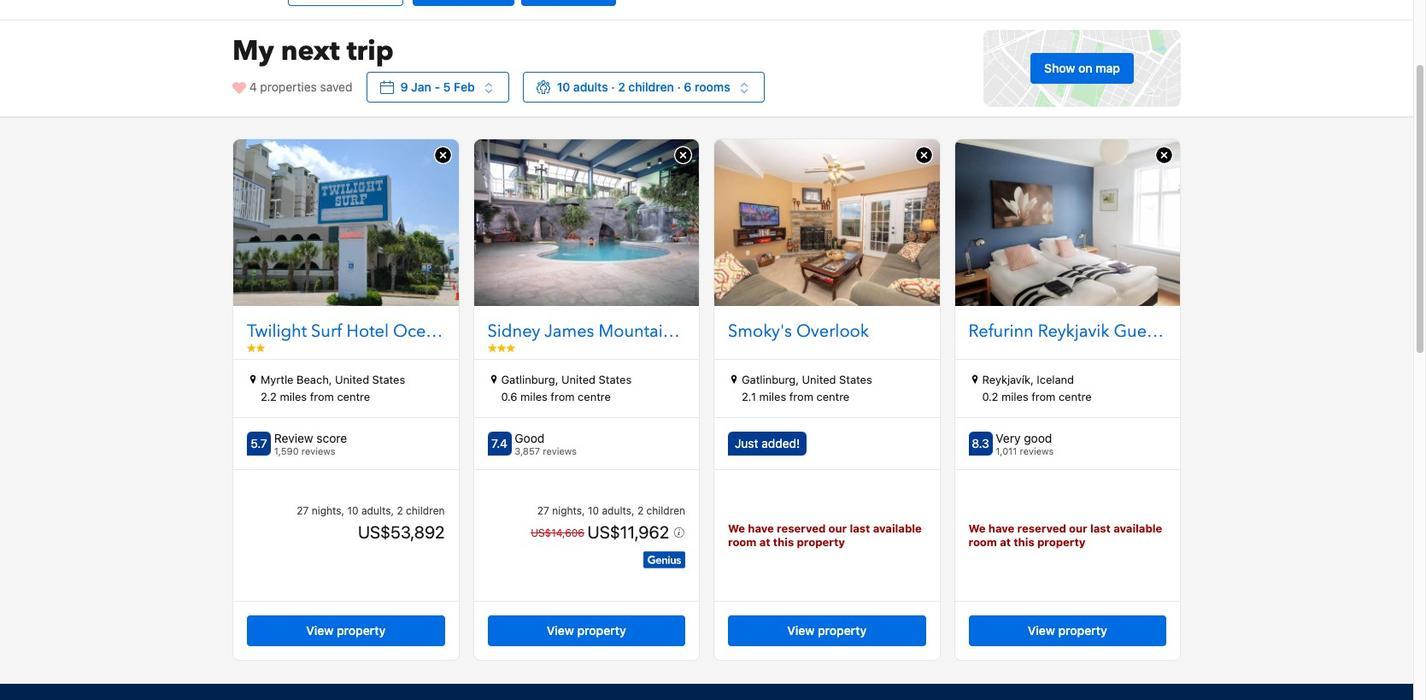 Task type: locate. For each thing, give the bounding box(es) containing it.
2 this from the left
[[1014, 535, 1035, 549]]

miles for 8.3
[[1002, 390, 1029, 404]]

miles down reykjavík,
[[1002, 390, 1029, 404]]

-
[[435, 80, 440, 94]]

nights, for 27 nights, 10 adults, 2 children
[[552, 504, 585, 517]]

1 horizontal spatial our
[[1070, 522, 1088, 536]]

scored  5.7 element
[[247, 432, 271, 456]]

1 have from the left
[[748, 522, 774, 536]]

rated element
[[274, 431, 347, 447], [515, 431, 577, 447], [996, 431, 1054, 447]]

from  1,011 reviews element
[[996, 446, 1054, 457]]

we have reserved our last available room at this property for reykjavik
[[969, 522, 1163, 549]]

1 horizontal spatial reserved
[[1018, 522, 1067, 536]]

1 this from the left
[[774, 535, 794, 549]]

2 centre from the left
[[578, 390, 611, 404]]

reviews inside 7.4 good 3,857 reviews
[[543, 446, 577, 457]]

1 gatlinburg, from the left
[[501, 373, 559, 387]]

property for 8.3
[[1059, 624, 1108, 638]]

0 horizontal spatial states
[[372, 373, 405, 387]]

3 view from the left
[[788, 624, 815, 638]]

0 horizontal spatial nights,
[[312, 504, 345, 517]]

1 reserved from the left
[[777, 522, 826, 536]]

we for refurinn reykjavik guesthouse
[[969, 522, 986, 536]]

4 view property link from the left
[[969, 616, 1167, 647]]

miles right 0.6
[[521, 390, 548, 404]]

centre for just added!
[[817, 390, 850, 404]]

9 jan - 5 feb
[[401, 80, 475, 94]]

miles right '2.1'
[[760, 390, 787, 404]]

2 our from the left
[[1070, 522, 1088, 536]]

2 adults, from the left
[[602, 504, 635, 517]]

0 horizontal spatial available
[[873, 522, 922, 536]]

centre down smoky's overlook link
[[817, 390, 850, 404]]

available for reykjavik
[[1114, 522, 1163, 536]]

3 centre from the left
[[817, 390, 850, 404]]

2 horizontal spatial united
[[802, 373, 837, 387]]

from  1,590 reviews element
[[274, 446, 347, 457]]

1 room from the left
[[728, 535, 757, 549]]

reviews right 1,011
[[1020, 446, 1054, 457]]

2 view from the left
[[547, 624, 574, 638]]

good
[[1024, 431, 1053, 446]]

united
[[335, 373, 369, 387], [562, 373, 596, 387], [802, 373, 837, 387]]

2 room from the left
[[969, 535, 998, 549]]

1 reviews from the left
[[302, 446, 336, 457]]

reviews inside 8.3 very good 1,011 reviews
[[1020, 446, 1054, 457]]

ocean
[[393, 320, 445, 343]]

1 available from the left
[[873, 522, 922, 536]]

1 horizontal spatial this
[[1014, 535, 1035, 549]]

27 for 27 nights, 10 adults, 2 children us$53,892
[[297, 504, 309, 517]]

1 horizontal spatial ·
[[678, 80, 681, 94]]

0 horizontal spatial room
[[728, 535, 757, 549]]

0.2
[[983, 390, 999, 404]]

4 properties saved
[[249, 80, 353, 94]]

1 view from the left
[[306, 624, 334, 638]]

reserved
[[777, 522, 826, 536], [1018, 522, 1067, 536]]

show
[[1045, 61, 1076, 75]]

2
[[618, 80, 626, 94], [397, 504, 403, 517], [638, 504, 644, 517]]

view property
[[306, 624, 386, 638], [547, 624, 626, 638], [788, 624, 867, 638], [1028, 624, 1108, 638]]

gatlinburg, united states for just added!
[[742, 373, 873, 387]]

0 horizontal spatial reviews
[[302, 446, 336, 457]]

1 horizontal spatial last
[[1091, 522, 1111, 536]]

view for 8.3
[[1028, 624, 1056, 638]]

1 last from the left
[[850, 522, 871, 536]]

1 miles from the left
[[280, 390, 307, 404]]

reserved for overlook
[[777, 522, 826, 536]]

2 reserved from the left
[[1018, 522, 1067, 536]]

27 down the from  1,590 reviews element
[[297, 504, 309, 517]]

last for overlook
[[850, 522, 871, 536]]

27
[[297, 504, 309, 517], [538, 504, 550, 517]]

0 horizontal spatial we have reserved our last available room at this property
[[728, 522, 922, 549]]

1 horizontal spatial 27
[[538, 504, 550, 517]]

states down twilight surf hotel ocean front 'link'
[[372, 373, 405, 387]]

we
[[728, 522, 746, 536], [969, 522, 986, 536]]

10
[[557, 80, 571, 94], [348, 504, 359, 517], [588, 504, 599, 517]]

my next trip
[[233, 33, 394, 70]]

have
[[748, 522, 774, 536], [989, 522, 1015, 536]]

adults
[[574, 80, 608, 94]]

gatlinburg, for 7.4
[[501, 373, 559, 387]]

2 27 from the left
[[538, 504, 550, 517]]

10 up "us$53,892"
[[348, 504, 359, 517]]

0 horizontal spatial 2
[[397, 504, 403, 517]]

1 horizontal spatial at
[[1000, 535, 1011, 549]]

2 gatlinburg, from the left
[[742, 373, 799, 387]]

4 view property from the left
[[1028, 624, 1108, 638]]

rated element containing good
[[515, 431, 577, 447]]

1 rated element from the left
[[274, 431, 347, 447]]

5.7
[[251, 436, 267, 451]]

from for 5.7
[[310, 390, 334, 404]]

rated element containing review score
[[274, 431, 347, 447]]

6
[[684, 80, 692, 94]]

reykjavík, iceland
[[983, 373, 1075, 387]]

2 reviews from the left
[[543, 446, 577, 457]]

1 horizontal spatial rated element
[[515, 431, 577, 447]]

1 27 from the left
[[297, 504, 309, 517]]

2 view property from the left
[[547, 624, 626, 638]]

2 inside 27 nights, 10 adults, 2 children us$53,892
[[397, 504, 403, 517]]

refurinn
[[969, 320, 1034, 343]]

last
[[850, 522, 871, 536], [1091, 522, 1111, 536]]

1 from from the left
[[310, 390, 334, 404]]

adults, up "us$53,892"
[[362, 504, 394, 517]]

0 horizontal spatial have
[[748, 522, 774, 536]]

children up "us$53,892"
[[406, 504, 445, 517]]

2 horizontal spatial 2
[[638, 504, 644, 517]]

5
[[443, 80, 451, 94]]

0 horizontal spatial gatlinburg,
[[501, 373, 559, 387]]

rooms
[[695, 80, 731, 94]]

gatlinburg, united states for 7.4
[[501, 373, 632, 387]]

states down overlook
[[840, 373, 873, 387]]

3 united from the left
[[802, 373, 837, 387]]

1 · from the left
[[612, 80, 615, 94]]

view property for 8.3
[[1028, 624, 1108, 638]]

1 we from the left
[[728, 522, 746, 536]]

2.1
[[742, 390, 757, 404]]

1 horizontal spatial united
[[562, 373, 596, 387]]

we have reserved our last available room at this property
[[728, 522, 922, 549], [969, 522, 1163, 549]]

our
[[829, 522, 847, 536], [1070, 522, 1088, 536]]

we have reserved our last available room at this property for overlook
[[728, 522, 922, 549]]

· right adults
[[612, 80, 615, 94]]

1 horizontal spatial available
[[1114, 522, 1163, 536]]

0 horizontal spatial we
[[728, 522, 746, 536]]

1 states from the left
[[372, 373, 405, 387]]

gatlinburg, united states up 2.1 miles from centre at the right bottom
[[742, 373, 873, 387]]

we for smoky's overlook
[[728, 522, 746, 536]]

0 horizontal spatial ·
[[612, 80, 615, 94]]

centre down sidney james mountain lodge link
[[578, 390, 611, 404]]

2 nights, from the left
[[552, 504, 585, 517]]

us$11,962
[[588, 522, 674, 542]]

3 reviews from the left
[[1020, 446, 1054, 457]]

0 horizontal spatial reserved
[[777, 522, 826, 536]]

1 horizontal spatial have
[[989, 522, 1015, 536]]

2 horizontal spatial states
[[840, 373, 873, 387]]

3,857
[[515, 446, 540, 457]]

adults,
[[362, 504, 394, 517], [602, 504, 635, 517]]

james
[[545, 320, 595, 343]]

united up 2.1 miles from centre at the right bottom
[[802, 373, 837, 387]]

united up 0.6 miles from centre
[[562, 373, 596, 387]]

united right beach,
[[335, 373, 369, 387]]

from right 0.6
[[551, 390, 575, 404]]

10 inside 27 nights, 10 adults, 2 children us$53,892
[[348, 504, 359, 517]]

review
[[274, 431, 313, 446]]

children for 27 nights, 10 adults, 2 children
[[647, 504, 686, 517]]

0.6 miles from centre
[[501, 390, 611, 404]]

0 horizontal spatial gatlinburg, united states
[[501, 373, 632, 387]]

3 miles from the left
[[760, 390, 787, 404]]

this for refurinn
[[1014, 535, 1035, 549]]

4 view from the left
[[1028, 624, 1056, 638]]

adults, up us$11,962
[[602, 504, 635, 517]]

centre down myrtle beach, united states
[[337, 390, 370, 404]]

this for smoky's
[[774, 535, 794, 549]]

just added!
[[735, 436, 800, 451]]

room for smoky's overlook
[[728, 535, 757, 549]]

0 horizontal spatial rated element
[[274, 431, 347, 447]]

0 horizontal spatial united
[[335, 373, 369, 387]]

1 horizontal spatial 2
[[618, 80, 626, 94]]

centre for 7.4
[[578, 390, 611, 404]]

guesthouse
[[1114, 320, 1208, 343]]

1 our from the left
[[829, 522, 847, 536]]

nights, for 27 nights, 10 adults, 2 children us$53,892
[[312, 504, 345, 517]]

1 gatlinburg, united states from the left
[[501, 373, 632, 387]]

gatlinburg,
[[501, 373, 559, 387], [742, 373, 799, 387]]

3 from from the left
[[790, 390, 814, 404]]

reviews right 3,857 on the left bottom of the page
[[543, 446, 577, 457]]

at
[[760, 535, 771, 549], [1000, 535, 1011, 549]]

2 · from the left
[[678, 80, 681, 94]]

2 from from the left
[[551, 390, 575, 404]]

2 view property link from the left
[[488, 616, 686, 647]]

nights,
[[312, 504, 345, 517], [552, 504, 585, 517]]

1 horizontal spatial nights,
[[552, 504, 585, 517]]

view for 7.4
[[547, 624, 574, 638]]

states down sidney james mountain lodge link
[[599, 373, 632, 387]]

10 adults                              · 2 children                                           · 6 rooms
[[557, 80, 731, 94]]

2 horizontal spatial 10
[[588, 504, 599, 517]]

2 right adults
[[618, 80, 626, 94]]

next
[[281, 33, 340, 70]]

1 adults, from the left
[[362, 504, 394, 517]]

adults, inside 27 nights, 10 adults, 2 children us$53,892
[[362, 504, 394, 517]]

2 up us$11,962
[[638, 504, 644, 517]]

available
[[873, 522, 922, 536], [1114, 522, 1163, 536]]

2 at from the left
[[1000, 535, 1011, 549]]

1 view property link from the left
[[247, 616, 445, 647]]

from up "added!"
[[790, 390, 814, 404]]

2 up "us$53,892"
[[397, 504, 403, 517]]

10 left adults
[[557, 80, 571, 94]]

from
[[310, 390, 334, 404], [551, 390, 575, 404], [790, 390, 814, 404], [1032, 390, 1056, 404]]

4 centre from the left
[[1059, 390, 1092, 404]]

0.6
[[501, 390, 518, 404]]

7.4
[[492, 436, 508, 451]]

3 states from the left
[[840, 373, 873, 387]]

have down 1,011
[[989, 522, 1015, 536]]

1 horizontal spatial reviews
[[543, 446, 577, 457]]

2 horizontal spatial rated element
[[996, 431, 1054, 447]]

myrtle
[[261, 373, 294, 387]]

gatlinburg, for just added!
[[742, 373, 799, 387]]

room
[[728, 535, 757, 549], [969, 535, 998, 549]]

centre
[[337, 390, 370, 404], [578, 390, 611, 404], [817, 390, 850, 404], [1059, 390, 1092, 404]]

0 horizontal spatial adults,
[[362, 504, 394, 517]]

from down beach,
[[310, 390, 334, 404]]

property
[[797, 535, 846, 549], [1038, 535, 1086, 549], [337, 624, 386, 638], [578, 624, 626, 638], [818, 624, 867, 638], [1059, 624, 1108, 638]]

us$14,606
[[531, 527, 585, 540]]

1 horizontal spatial gatlinburg, united states
[[742, 373, 873, 387]]

2 last from the left
[[1091, 522, 1111, 536]]

property for 5.7
[[337, 624, 386, 638]]

miles
[[280, 390, 307, 404], [521, 390, 548, 404], [760, 390, 787, 404], [1002, 390, 1029, 404]]

children for 27 nights, 10 adults, 2 children us$53,892
[[406, 504, 445, 517]]

scored  7.4 element
[[488, 432, 512, 456]]

map
[[1096, 61, 1121, 75]]

1 horizontal spatial adults,
[[602, 504, 635, 517]]

· left 6
[[678, 80, 681, 94]]

room for refurinn reykjavik guesthouse
[[969, 535, 998, 549]]

gatlinburg, up 0.6
[[501, 373, 559, 387]]

from down iceland
[[1032, 390, 1056, 404]]

nights, down the from  1,590 reviews element
[[312, 504, 345, 517]]

1 nights, from the left
[[312, 504, 345, 517]]

1 at from the left
[[760, 535, 771, 549]]

2 gatlinburg, united states from the left
[[742, 373, 873, 387]]

children
[[629, 80, 674, 94], [406, 504, 445, 517], [647, 504, 686, 517]]

0 horizontal spatial this
[[774, 535, 794, 549]]

reviews inside the 5.7 review score 1,590 reviews
[[302, 446, 336, 457]]

have down "just added!"
[[748, 522, 774, 536]]

view property for 7.4
[[547, 624, 626, 638]]

children up us$11,962
[[647, 504, 686, 517]]

us$53,892
[[358, 522, 445, 542]]

1 horizontal spatial we have reserved our last available room at this property
[[969, 522, 1163, 549]]

1 horizontal spatial we
[[969, 522, 986, 536]]

0 horizontal spatial 27
[[297, 504, 309, 517]]

nights, inside 27 nights, 10 adults, 2 children us$53,892
[[312, 504, 345, 517]]

2 rated element from the left
[[515, 431, 577, 447]]

property for 7.4
[[578, 624, 626, 638]]

view property link for 5.7
[[247, 616, 445, 647]]

0 horizontal spatial 10
[[348, 504, 359, 517]]

this
[[774, 535, 794, 549], [1014, 535, 1035, 549]]

2 we from the left
[[969, 522, 986, 536]]

3 rated element from the left
[[996, 431, 1054, 447]]

view property link for 7.4
[[488, 616, 686, 647]]

lodge
[[677, 320, 728, 343]]

1 horizontal spatial states
[[599, 373, 632, 387]]

reviews
[[302, 446, 336, 457], [543, 446, 577, 457], [1020, 446, 1054, 457]]

1 horizontal spatial room
[[969, 535, 998, 549]]

2 states from the left
[[599, 373, 632, 387]]

1 view property from the left
[[306, 624, 386, 638]]

27 inside 27 nights, 10 adults, 2 children us$53,892
[[297, 504, 309, 517]]

1 centre from the left
[[337, 390, 370, 404]]

10 up us$11,962
[[588, 504, 599, 517]]

2 united from the left
[[562, 373, 596, 387]]

iceland
[[1037, 373, 1075, 387]]

centre down iceland
[[1059, 390, 1092, 404]]

property for just added!
[[818, 624, 867, 638]]

rated element for james
[[515, 431, 577, 447]]

0 horizontal spatial last
[[850, 522, 871, 536]]

1 horizontal spatial gatlinburg,
[[742, 373, 799, 387]]

0 horizontal spatial our
[[829, 522, 847, 536]]

2 miles from the left
[[521, 390, 548, 404]]

0 horizontal spatial at
[[760, 535, 771, 549]]

gatlinburg, up '2.1'
[[742, 373, 799, 387]]

on
[[1079, 61, 1093, 75]]

2 we have reserved our last available room at this property from the left
[[969, 522, 1163, 549]]

4 from from the left
[[1032, 390, 1056, 404]]

gatlinburg, united states up 0.6 miles from centre
[[501, 373, 632, 387]]

1 we have reserved our last available room at this property from the left
[[728, 522, 922, 549]]

27 up us$14,606
[[538, 504, 550, 517]]

miles down myrtle
[[280, 390, 307, 404]]

2 horizontal spatial reviews
[[1020, 446, 1054, 457]]

4 miles from the left
[[1002, 390, 1029, 404]]

gatlinburg, united states
[[501, 373, 632, 387], [742, 373, 873, 387]]

children inside 27 nights, 10 adults, 2 children us$53,892
[[406, 504, 445, 517]]

1,590
[[274, 446, 299, 457]]

last for reykjavik
[[1091, 522, 1111, 536]]

2 have from the left
[[989, 522, 1015, 536]]

reviews right '1,590'
[[302, 446, 336, 457]]

reykjavik
[[1038, 320, 1110, 343]]

sidney james mountain lodge
[[488, 320, 728, 343]]

nights, up us$14,606
[[552, 504, 585, 517]]

smoky's overlook
[[728, 320, 870, 343]]

united for just added!
[[802, 373, 837, 387]]

2 available from the left
[[1114, 522, 1163, 536]]

children left 6
[[629, 80, 674, 94]]



Task type: vqa. For each thing, say whether or not it's contained in the screenshot.
Benz associated with van
no



Task type: describe. For each thing, give the bounding box(es) containing it.
10 for 27 nights, 10 adults, 2 children
[[588, 504, 599, 517]]

miles for just added!
[[760, 390, 787, 404]]

centre for 8.3
[[1059, 390, 1092, 404]]

7.4 good 3,857 reviews
[[492, 431, 577, 457]]

2.1 miles from centre
[[742, 390, 850, 404]]

scored  8.3 element
[[969, 432, 993, 456]]

have for refurinn
[[989, 522, 1015, 536]]

trip
[[347, 33, 394, 70]]

adults, for 27 nights, 10 adults, 2 children
[[602, 504, 635, 517]]

view for 5.7
[[306, 624, 334, 638]]

surf
[[311, 320, 342, 343]]

view property for 5.7
[[306, 624, 386, 638]]

2 for 27 nights, 10 adults, 2 children
[[638, 504, 644, 517]]

reykjavík,
[[983, 373, 1034, 387]]

9
[[401, 80, 408, 94]]

2.2
[[261, 390, 277, 404]]

4
[[249, 80, 257, 94]]

twilight surf hotel ocean front link
[[247, 320, 490, 344]]

rated element containing very good
[[996, 431, 1054, 447]]

sidney james mountain lodge link
[[488, 320, 728, 344]]

8.3
[[972, 436, 990, 451]]

twilight surf hotel ocean front
[[247, 320, 490, 343]]

2 for 27 nights, 10 adults, 2 children us$53,892
[[397, 504, 403, 517]]

refurinn reykjavik guesthouse
[[969, 320, 1208, 343]]

properties
[[260, 80, 317, 94]]

added!
[[762, 436, 800, 451]]

united for 7.4
[[562, 373, 596, 387]]

saved
[[320, 80, 353, 94]]

from for 7.4
[[551, 390, 575, 404]]

1 united from the left
[[335, 373, 369, 387]]

5.7 review score 1,590 reviews
[[251, 431, 347, 457]]

smoky's overlook link
[[728, 320, 926, 344]]

reviews for 5.7
[[302, 446, 336, 457]]

miles for 5.7
[[280, 390, 307, 404]]

adults, for 27 nights, 10 adults, 2 children us$53,892
[[362, 504, 394, 517]]

front
[[449, 320, 490, 343]]

our for reykjavik
[[1070, 522, 1088, 536]]

available for overlook
[[873, 522, 922, 536]]

states for just added!
[[840, 373, 873, 387]]

have for smoky's
[[748, 522, 774, 536]]

smoky's
[[728, 320, 793, 343]]

very
[[996, 431, 1021, 446]]

from  3,857 reviews element
[[515, 446, 577, 457]]

show on map
[[1045, 61, 1121, 75]]

1 horizontal spatial 10
[[557, 80, 571, 94]]

at for smoky's
[[760, 535, 771, 549]]

27 nights, 10 adults, 2 children
[[538, 504, 686, 517]]

good
[[515, 431, 545, 446]]

sidney
[[488, 320, 541, 343]]

beach,
[[297, 373, 332, 387]]

rated element for surf
[[274, 431, 347, 447]]

my
[[233, 33, 274, 70]]

reviews for 8.3
[[1020, 446, 1054, 457]]

1,011
[[996, 446, 1018, 457]]

score
[[317, 431, 347, 446]]

myrtle beach, united states
[[261, 373, 405, 387]]

from for 8.3
[[1032, 390, 1056, 404]]

hotel
[[347, 320, 389, 343]]

miles for 7.4
[[521, 390, 548, 404]]

2.2 miles from centre
[[261, 390, 370, 404]]

our for overlook
[[829, 522, 847, 536]]

10 for 27 nights, 10 adults, 2 children us$53,892
[[348, 504, 359, 517]]

mountain
[[599, 320, 673, 343]]

twilight
[[247, 320, 307, 343]]

jan
[[411, 80, 432, 94]]

27 for 27 nights, 10 adults, 2 children
[[538, 504, 550, 517]]

at for refurinn
[[1000, 535, 1011, 549]]

8.3 very good 1,011 reviews
[[972, 431, 1054, 457]]

from for just added!
[[790, 390, 814, 404]]

feb
[[454, 80, 475, 94]]

3 view property link from the left
[[728, 616, 926, 647]]

reserved for reykjavik
[[1018, 522, 1067, 536]]

centre for 5.7
[[337, 390, 370, 404]]

just
[[735, 436, 759, 451]]

overlook
[[797, 320, 870, 343]]

refurinn reykjavik guesthouse link
[[969, 320, 1208, 344]]

show on map button
[[1031, 53, 1135, 84]]

states for 7.4
[[599, 373, 632, 387]]

27 nights, 10 adults, 2 children us$53,892
[[297, 504, 445, 542]]

0.2 miles from centre
[[983, 390, 1092, 404]]

3 view property from the left
[[788, 624, 867, 638]]

2 stars image
[[247, 344, 265, 352]]

3 stars image
[[488, 344, 515, 352]]

view property link for 8.3
[[969, 616, 1167, 647]]



